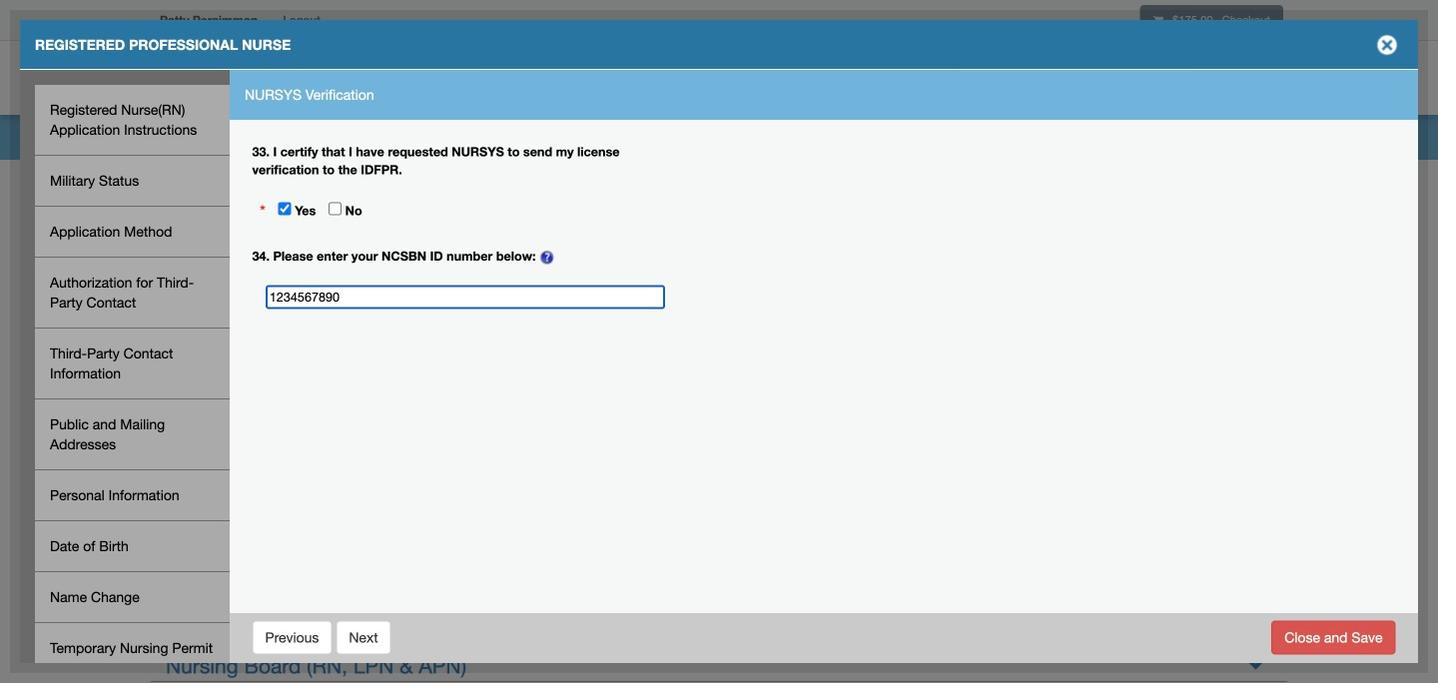 Task type: vqa. For each thing, say whether or not it's contained in the screenshot.
radio
no



Task type: locate. For each thing, give the bounding box(es) containing it.
None checkbox
[[278, 202, 291, 215]]

note: your ncsbn id is the public, globally unique identifier for all nurses from participating boards of nursing. image
[[540, 250, 556, 266]]

None text field
[[266, 286, 665, 309]]

chevron down image
[[1246, 651, 1267, 672]]

close window image
[[1372, 29, 1404, 61]]

None button
[[252, 621, 332, 655], [336, 621, 391, 655], [1272, 621, 1396, 655], [252, 621, 332, 655], [336, 621, 391, 655], [1272, 621, 1396, 655]]

None checkbox
[[329, 202, 342, 215]]

illinois department of financial and professional regulation image
[[150, 45, 605, 109]]



Task type: describe. For each thing, give the bounding box(es) containing it.
chevron down image
[[1246, 618, 1267, 639]]

shopping cart image
[[1154, 14, 1164, 26]]



